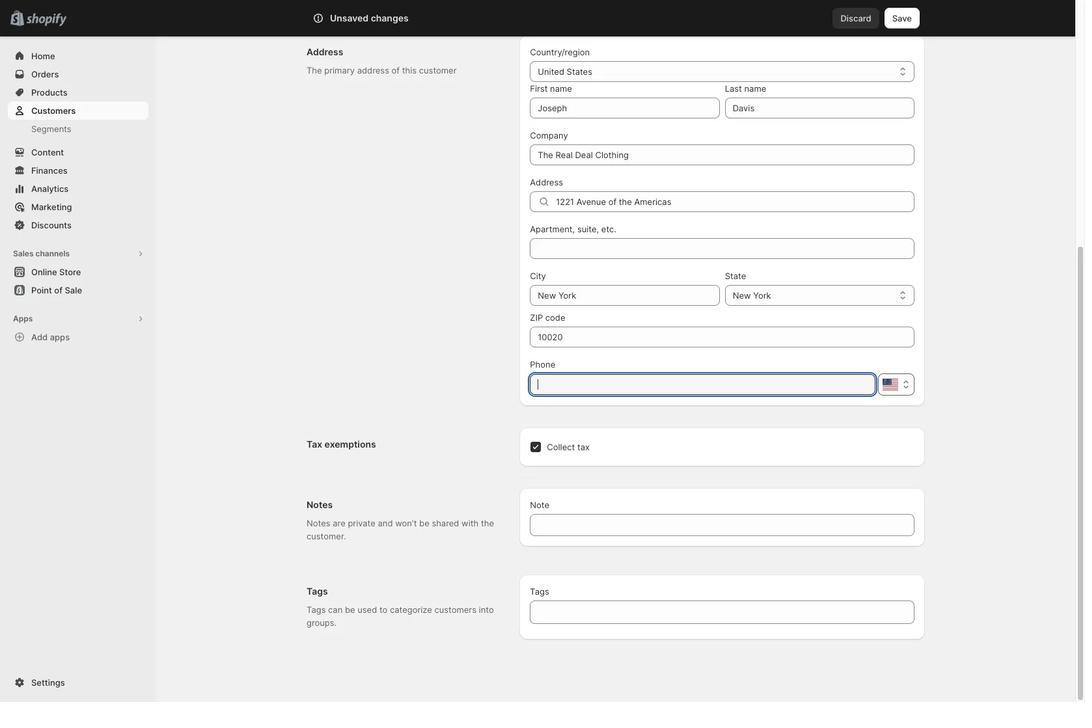 Task type: vqa. For each thing, say whether or not it's contained in the screenshot.
"SEARCH"
yes



Task type: describe. For each thing, give the bounding box(es) containing it.
discounts link
[[8, 216, 148, 234]]

last
[[725, 83, 742, 94]]

add apps button
[[8, 328, 148, 346]]

private
[[348, 518, 376, 529]]

home link
[[8, 47, 148, 65]]

search button
[[349, 8, 727, 29]]

Last name text field
[[725, 98, 915, 118]]

country/region
[[530, 47, 590, 57]]

notes are private and won't be shared with the customer.
[[307, 518, 494, 542]]

add
[[31, 332, 48, 342]]

first
[[530, 83, 548, 94]]

tax
[[577, 442, 590, 452]]

products link
[[8, 83, 148, 102]]

phone
[[530, 359, 555, 370]]

sales channels
[[13, 249, 70, 258]]

Address text field
[[556, 191, 915, 212]]

this
[[402, 65, 417, 76]]

code
[[545, 313, 565, 323]]

ZIP code text field
[[530, 327, 915, 348]]

united states
[[538, 66, 592, 77]]

name for first name
[[550, 83, 572, 94]]

online store link
[[8, 263, 148, 281]]

groups.
[[307, 618, 337, 628]]

the
[[307, 65, 322, 76]]

unsaved
[[330, 12, 369, 23]]

analytics link
[[8, 180, 148, 198]]

store
[[59, 267, 81, 277]]

segments link
[[8, 120, 148, 138]]

unsaved changes
[[330, 12, 409, 23]]

finances link
[[8, 161, 148, 180]]

be inside tags can be used to categorize customers into groups.
[[345, 605, 355, 615]]

company
[[530, 130, 568, 141]]

channels
[[35, 249, 70, 258]]

sale
[[65, 285, 82, 296]]

zip code
[[530, 313, 565, 323]]

point of sale
[[31, 285, 82, 296]]

orders link
[[8, 65, 148, 83]]

etc.
[[601, 224, 616, 234]]

add apps
[[31, 332, 70, 342]]

Tags field
[[538, 601, 907, 624]]

exemptions
[[325, 439, 376, 450]]

online store button
[[0, 263, 156, 281]]

settings
[[31, 678, 65, 688]]

marketing
[[31, 202, 72, 212]]

are
[[333, 518, 346, 529]]

apartment,
[[530, 224, 575, 234]]

tags can be used to categorize customers into groups.
[[307, 605, 494, 628]]

customer
[[419, 65, 457, 76]]

united
[[538, 66, 564, 77]]

united states (+1) image
[[883, 379, 898, 391]]

to
[[379, 605, 388, 615]]

states
[[567, 66, 592, 77]]

First name text field
[[530, 98, 720, 118]]

last name
[[725, 83, 767, 94]]

1 horizontal spatial of
[[392, 65, 400, 76]]

can
[[328, 605, 343, 615]]

notes for notes
[[307, 499, 333, 510]]

of inside button
[[54, 285, 62, 296]]

discounts
[[31, 220, 72, 230]]



Task type: locate. For each thing, give the bounding box(es) containing it.
online
[[31, 267, 57, 277]]

marketing link
[[8, 198, 148, 216]]

state
[[725, 271, 746, 281]]

tags inside tags can be used to categorize customers into groups.
[[307, 605, 326, 615]]

Company text field
[[530, 145, 915, 165]]

Phone text field
[[530, 374, 876, 395]]

be inside notes are private and won't be shared with the customer.
[[419, 518, 430, 529]]

tags
[[307, 586, 328, 597], [530, 587, 549, 597], [307, 605, 326, 615]]

of left this
[[392, 65, 400, 76]]

new
[[733, 290, 751, 301]]

be right won't
[[419, 518, 430, 529]]

customers
[[435, 605, 477, 615]]

analytics
[[31, 184, 69, 194]]

settings link
[[8, 674, 148, 692]]

apps
[[50, 332, 70, 342]]

tax
[[307, 439, 322, 450]]

customer.
[[307, 531, 346, 542]]

Apartment, suite, etc. text field
[[530, 238, 915, 259]]

be
[[419, 518, 430, 529], [345, 605, 355, 615]]

1 vertical spatial of
[[54, 285, 62, 296]]

shared
[[432, 518, 459, 529]]

notes inside notes are private and won't be shared with the customer.
[[307, 518, 330, 529]]

note
[[530, 500, 550, 510]]

point
[[31, 285, 52, 296]]

1 horizontal spatial be
[[419, 518, 430, 529]]

address up the
[[307, 46, 343, 57]]

0 vertical spatial of
[[392, 65, 400, 76]]

shopify image
[[26, 13, 67, 27]]

and
[[378, 518, 393, 529]]

discard
[[841, 13, 872, 23]]

primary
[[324, 65, 355, 76]]

new york
[[733, 290, 771, 301]]

collect tax
[[547, 442, 590, 452]]

address
[[307, 46, 343, 57], [530, 177, 563, 188]]

name right last
[[744, 83, 767, 94]]

1 vertical spatial notes
[[307, 518, 330, 529]]

orders
[[31, 69, 59, 79]]

2 name from the left
[[744, 83, 767, 94]]

of
[[392, 65, 400, 76], [54, 285, 62, 296]]

1 horizontal spatial name
[[744, 83, 767, 94]]

point of sale button
[[0, 281, 156, 299]]

collect
[[547, 442, 575, 452]]

2 notes from the top
[[307, 518, 330, 529]]

sales channels button
[[8, 245, 148, 263]]

york
[[753, 290, 771, 301]]

1 vertical spatial be
[[345, 605, 355, 615]]

finances
[[31, 165, 68, 176]]

1 notes from the top
[[307, 499, 333, 510]]

save
[[892, 13, 912, 23]]

won't
[[395, 518, 417, 529]]

categorize
[[390, 605, 432, 615]]

1 name from the left
[[550, 83, 572, 94]]

notes
[[307, 499, 333, 510], [307, 518, 330, 529]]

sales
[[13, 249, 34, 258]]

the
[[481, 518, 494, 529]]

segments
[[31, 124, 71, 134]]

zip
[[530, 313, 543, 323]]

apps button
[[8, 310, 148, 328]]

address
[[357, 65, 389, 76]]

discard button
[[833, 8, 879, 29]]

0 vertical spatial address
[[307, 46, 343, 57]]

name for last name
[[744, 83, 767, 94]]

first name
[[530, 83, 572, 94]]

changes
[[371, 12, 409, 23]]

0 horizontal spatial name
[[550, 83, 572, 94]]

Note text field
[[530, 514, 915, 536]]

point of sale link
[[8, 281, 148, 299]]

name down the united states
[[550, 83, 572, 94]]

0 horizontal spatial address
[[307, 46, 343, 57]]

city
[[530, 271, 546, 281]]

into
[[479, 605, 494, 615]]

content
[[31, 147, 64, 158]]

name
[[550, 83, 572, 94], [744, 83, 767, 94]]

apps
[[13, 314, 33, 324]]

1 vertical spatial address
[[530, 177, 563, 188]]

search
[[370, 13, 398, 23]]

save button
[[885, 8, 920, 29]]

be right can
[[345, 605, 355, 615]]

1 horizontal spatial address
[[530, 177, 563, 188]]

0 horizontal spatial of
[[54, 285, 62, 296]]

0 vertical spatial be
[[419, 518, 430, 529]]

tax exemptions
[[307, 439, 376, 450]]

notes for notes are private and won't be shared with the customer.
[[307, 518, 330, 529]]

0 vertical spatial notes
[[307, 499, 333, 510]]

0 horizontal spatial be
[[345, 605, 355, 615]]

online store
[[31, 267, 81, 277]]

suite,
[[577, 224, 599, 234]]

content link
[[8, 143, 148, 161]]

City text field
[[530, 285, 720, 306]]

products
[[31, 87, 68, 98]]

with
[[462, 518, 479, 529]]

used
[[358, 605, 377, 615]]

home
[[31, 51, 55, 61]]

customers
[[31, 105, 76, 116]]

apartment, suite, etc.
[[530, 224, 616, 234]]

of left sale
[[54, 285, 62, 296]]

customers link
[[8, 102, 148, 120]]

address down company
[[530, 177, 563, 188]]



